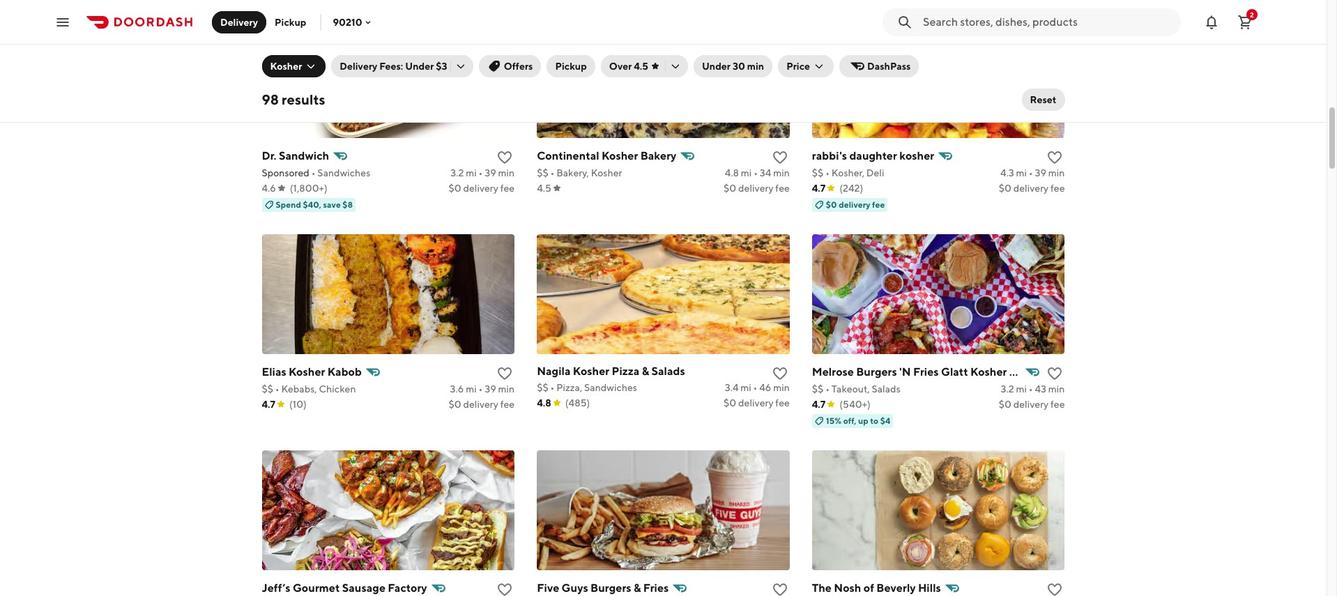 Task type: vqa. For each thing, say whether or not it's contained in the screenshot.
Bakery
yes



Task type: locate. For each thing, give the bounding box(es) containing it.
3.6
[[450, 383, 464, 394]]

4.5 down $$ • bakery, kosher
[[537, 182, 551, 194]]

kosher down continental kosher bakery
[[591, 167, 622, 178]]

delivery for elias kosher kabob
[[463, 399, 499, 410]]

$$ for elias kosher kabob
[[262, 383, 273, 394]]

fee down 3.6 mi • 39 min
[[501, 399, 515, 410]]

$$ down "elias"
[[262, 383, 273, 394]]

$$ down melrose
[[812, 383, 824, 394]]

beverly
[[877, 581, 916, 595]]

$​0 delivery fee for elias kosher kabob
[[449, 399, 515, 410]]

spend $40, save $8
[[276, 199, 353, 210]]

0 horizontal spatial salads
[[652, 364, 685, 378]]

kosher up 98 results
[[270, 61, 302, 72]]

$​0 delivery fee
[[449, 182, 515, 194], [724, 182, 790, 194], [999, 182, 1065, 194], [724, 397, 790, 408], [449, 399, 515, 410], [999, 399, 1065, 410]]

$​0 for elias kosher kabob
[[449, 399, 461, 410]]

jeff's
[[262, 581, 291, 595]]

fee for continental kosher bakery
[[776, 182, 790, 194]]

3.4 mi • 46 min
[[725, 382, 790, 393]]

0 vertical spatial burgers
[[857, 365, 897, 378]]

delivery
[[220, 16, 258, 28], [340, 61, 378, 72]]

& inside "link"
[[634, 581, 641, 595]]

salads down 'n
[[872, 383, 901, 394]]

4.7
[[812, 182, 826, 194], [262, 399, 275, 410], [812, 399, 826, 410]]

$​0 down '4.3'
[[999, 182, 1012, 194]]

nagila
[[537, 364, 571, 378]]

to
[[871, 415, 879, 426]]

4.3
[[1001, 167, 1014, 178]]

0 horizontal spatial delivery
[[220, 16, 258, 28]]

0 horizontal spatial 4.8
[[537, 397, 551, 408]]

delivery down 3.2 mi • 43 min on the bottom
[[1014, 399, 1049, 410]]

2 button
[[1232, 8, 1259, 36]]

elias kosher kabob
[[262, 365, 362, 378]]

0 horizontal spatial &
[[634, 581, 641, 595]]

under 30 min
[[702, 61, 764, 72]]

kosher
[[270, 61, 302, 72], [602, 149, 638, 162], [591, 167, 622, 178], [573, 364, 610, 378], [289, 365, 325, 378], [971, 365, 1007, 378]]

pickup button
[[266, 11, 315, 33], [547, 55, 595, 77]]

4.7 left (242)
[[812, 182, 826, 194]]

$​0 delivery fee down 4.8 mi • 34 min
[[724, 182, 790, 194]]

min left bakery,
[[498, 167, 515, 178]]

nosh
[[834, 581, 862, 595]]

1 under from the left
[[405, 61, 434, 72]]

burgers inside "link"
[[591, 581, 632, 595]]

fee down 4.3 mi • 39 min
[[1051, 182, 1065, 194]]

$$ • takeout, salads
[[812, 383, 901, 394]]

4.7 left (10)
[[262, 399, 275, 410]]

sandwiches up $8
[[318, 167, 370, 178]]

delivery down (242)
[[839, 199, 871, 210]]

0 horizontal spatial burgers
[[591, 581, 632, 595]]

4.8 left 34
[[725, 167, 739, 178]]

$​0 delivery fee down 3.6 mi • 39 min
[[449, 399, 515, 410]]

1 vertical spatial fries
[[643, 581, 669, 595]]

0 horizontal spatial pickup button
[[266, 11, 315, 33]]

0 vertical spatial fries
[[914, 365, 939, 378]]

& right pizza
[[642, 364, 649, 378]]

4.8 for 4.8
[[537, 397, 551, 408]]

1 horizontal spatial under
[[702, 61, 731, 72]]

3.2 for melrose burgers 'n fries glatt kosher grill
[[1001, 383, 1014, 394]]

0 vertical spatial salads
[[652, 364, 685, 378]]

3.6 mi • 39 min
[[450, 383, 515, 394]]

1 vertical spatial 3.2
[[1001, 383, 1014, 394]]

min for rabbi's daughter kosher
[[1049, 167, 1065, 178]]

Store search: begin typing to search for stores available on DoorDash text field
[[923, 14, 1173, 30]]

click to add this store to your saved list image up 3.6 mi • 39 min
[[497, 365, 513, 382]]

(485)
[[565, 397, 590, 408]]

sandwiches down nagila kosher pizza & salads
[[584, 382, 637, 393]]

min right 30 at the top of page
[[747, 61, 764, 72]]

1 vertical spatial burgers
[[591, 581, 632, 595]]

offers button
[[479, 55, 541, 77]]

grill
[[1010, 365, 1032, 378]]

$​0
[[449, 182, 461, 194], [724, 182, 737, 194], [999, 182, 1012, 194], [724, 397, 737, 408], [449, 399, 461, 410], [999, 399, 1012, 410]]

min right 43
[[1049, 383, 1065, 394]]

delivery down 4.8 mi • 34 min
[[739, 182, 774, 194]]

4.5 right over
[[634, 61, 649, 72]]

1 horizontal spatial 4.5
[[634, 61, 649, 72]]

0 horizontal spatial sandwiches
[[318, 167, 370, 178]]

1 vertical spatial 4.5
[[537, 182, 551, 194]]

30
[[733, 61, 745, 72]]

kebabs,
[[281, 383, 317, 394]]

click to add this store to your saved list image
[[772, 149, 789, 166], [1047, 149, 1064, 166], [772, 365, 789, 382], [497, 581, 513, 596], [1047, 581, 1064, 596]]

1 vertical spatial sandwiches
[[584, 382, 637, 393]]

$$ for rabbi's daughter kosher
[[812, 167, 824, 178]]

$​0 delivery fee down '3.4 mi • 46 min'
[[724, 397, 790, 408]]

gourmet
[[293, 581, 340, 595]]

delivery down 3.2 mi • 39 min
[[463, 182, 499, 194]]

five guys burgers & fries link
[[537, 579, 790, 596]]

fee for melrose burgers 'n fries glatt kosher grill
[[1051, 399, 1065, 410]]

pickup
[[275, 16, 306, 28], [555, 61, 587, 72]]

mi for continental kosher bakery
[[741, 167, 752, 178]]

burgers right guys
[[591, 581, 632, 595]]

over 4.5
[[609, 61, 649, 72]]

min right 3.6
[[498, 383, 515, 394]]

fee down 3.2 mi • 39 min
[[501, 182, 515, 194]]

'n
[[900, 365, 911, 378]]

0 horizontal spatial fries
[[643, 581, 669, 595]]

$​0 down 3.2 mi • 39 min
[[449, 182, 461, 194]]

five guys burgers & fries
[[537, 581, 669, 595]]

0 vertical spatial pickup
[[275, 16, 306, 28]]

under left 30 at the top of page
[[702, 61, 731, 72]]

burgers up $$ • takeout, salads
[[857, 365, 897, 378]]

sausage
[[342, 581, 386, 595]]

$$ down rabbi's
[[812, 167, 824, 178]]

under
[[405, 61, 434, 72], [702, 61, 731, 72]]

fee for dr. sandwich
[[501, 182, 515, 194]]

$​0 delivery fee for continental kosher bakery
[[724, 182, 790, 194]]

0 vertical spatial 4.8
[[725, 167, 739, 178]]

4.8 down nagila
[[537, 397, 551, 408]]

1 horizontal spatial fries
[[914, 365, 939, 378]]

continental kosher bakery
[[537, 149, 677, 162]]

click to add this store to your saved list image up 3.2 mi • 39 min
[[497, 149, 513, 166]]

click to add this store to your saved list image for the nosh of beverly hills
[[1047, 581, 1064, 596]]

kosher left bakery
[[602, 149, 638, 162]]

click to add this store to your saved list image up 3.2 mi • 43 min on the bottom
[[1047, 365, 1064, 382]]

mi for melrose burgers 'n fries glatt kosher grill
[[1016, 383, 1027, 394]]

pickup up kosher button
[[275, 16, 306, 28]]

min right 46
[[773, 382, 790, 393]]

elias
[[262, 365, 286, 378]]

1 horizontal spatial &
[[642, 364, 649, 378]]

salads
[[652, 364, 685, 378], [872, 383, 901, 394]]

deli
[[867, 167, 885, 178]]

4.5
[[634, 61, 649, 72], [537, 182, 551, 194]]

$$ • pizza, sandwiches
[[537, 382, 637, 393]]

39
[[485, 167, 496, 178], [1035, 167, 1047, 178], [485, 383, 496, 394]]

$$ • kebabs, chicken
[[262, 383, 356, 394]]

min for elias kosher kabob
[[498, 383, 515, 394]]

delivery down 4.3 mi • 39 min
[[1014, 182, 1049, 194]]

salads right pizza
[[652, 364, 685, 378]]

$$
[[537, 167, 549, 178], [812, 167, 824, 178], [537, 382, 549, 393], [262, 383, 273, 394], [812, 383, 824, 394]]

reset
[[1030, 94, 1057, 105]]

min
[[747, 61, 764, 72], [498, 167, 515, 178], [773, 167, 790, 178], [1049, 167, 1065, 178], [773, 382, 790, 393], [498, 383, 515, 394], [1049, 383, 1065, 394]]

3 items, open order cart image
[[1237, 14, 1254, 30]]

mi
[[466, 167, 477, 178], [741, 167, 752, 178], [1016, 167, 1027, 178], [741, 382, 752, 393], [466, 383, 477, 394], [1016, 383, 1027, 394]]

fee down 3.2 mi • 43 min on the bottom
[[1051, 399, 1065, 410]]

$​0 delivery fee down 3.2 mi • 39 min
[[449, 182, 515, 194]]

3.4
[[725, 382, 739, 393]]

glatt
[[941, 365, 969, 378]]

spend
[[276, 199, 301, 210]]

4.7 for rabbi's daughter kosher
[[812, 182, 826, 194]]

pickup left over
[[555, 61, 587, 72]]

& right guys
[[634, 581, 641, 595]]

$$ left bakery,
[[537, 167, 549, 178]]

1 vertical spatial delivery
[[340, 61, 378, 72]]

under left '$3' on the top left
[[405, 61, 434, 72]]

$​0 delivery fee down 3.2 mi • 43 min on the bottom
[[999, 399, 1065, 410]]

0 vertical spatial &
[[642, 364, 649, 378]]

1 horizontal spatial 3.2
[[1001, 383, 1014, 394]]

under 30 min button
[[694, 55, 773, 77]]

1 horizontal spatial delivery
[[340, 61, 378, 72]]

pickup button left over
[[547, 55, 595, 77]]

the
[[812, 581, 832, 595]]

delivery
[[463, 182, 499, 194], [739, 182, 774, 194], [1014, 182, 1049, 194], [839, 199, 871, 210], [739, 397, 774, 408], [463, 399, 499, 410], [1014, 399, 1049, 410]]

4.8 for 4.8 mi • 34 min
[[725, 167, 739, 178]]

(242)
[[840, 182, 864, 194]]

delivery down 3.6 mi • 39 min
[[463, 399, 499, 410]]

min right 34
[[773, 167, 790, 178]]

$40,
[[303, 199, 321, 210]]

fries
[[914, 365, 939, 378], [643, 581, 669, 595]]

click to add this store to your saved list image
[[497, 149, 513, 166], [497, 365, 513, 382], [1047, 365, 1064, 382], [772, 581, 789, 596]]

$​0 down 3.6
[[449, 399, 461, 410]]

kosher inside button
[[270, 61, 302, 72]]

price button
[[778, 55, 834, 77]]

delivery for rabbi's daughter kosher
[[1014, 182, 1049, 194]]

five
[[537, 581, 560, 595]]

1 horizontal spatial pickup button
[[547, 55, 595, 77]]

min for melrose burgers 'n fries glatt kosher grill
[[1049, 383, 1065, 394]]

$$ down nagila
[[537, 382, 549, 393]]

$0
[[826, 199, 837, 210]]

$8
[[343, 199, 353, 210]]

notification bell image
[[1204, 14, 1220, 30]]

1 vertical spatial 4.8
[[537, 397, 551, 408]]

2 under from the left
[[702, 61, 731, 72]]

kosher up $$ • kebabs, chicken
[[289, 365, 325, 378]]

0 vertical spatial delivery
[[220, 16, 258, 28]]

continental
[[537, 149, 600, 162]]

click to add this store to your saved list image left the
[[772, 581, 789, 596]]

$​0 down 3.2 mi • 43 min on the bottom
[[999, 399, 1012, 410]]

nagila kosher pizza & salads
[[537, 364, 685, 378]]

min right '4.3'
[[1049, 167, 1065, 178]]

under inside "button"
[[702, 61, 731, 72]]

sandwiches
[[318, 167, 370, 178], [584, 382, 637, 393]]

3.2 mi • 43 min
[[1001, 383, 1065, 394]]

4.7 down melrose
[[812, 399, 826, 410]]

fee down 4.8 mi • 34 min
[[776, 182, 790, 194]]

1 horizontal spatial pickup
[[555, 61, 587, 72]]

0 horizontal spatial 3.2
[[451, 167, 464, 178]]

$​0 for melrose burgers 'n fries glatt kosher grill
[[999, 399, 1012, 410]]

0 horizontal spatial under
[[405, 61, 434, 72]]

1 vertical spatial &
[[634, 581, 641, 595]]

1 horizontal spatial salads
[[872, 383, 901, 394]]

1 horizontal spatial sandwiches
[[584, 382, 637, 393]]

delivery for continental kosher bakery
[[739, 182, 774, 194]]

delivery inside button
[[220, 16, 258, 28]]

1 horizontal spatial 4.8
[[725, 167, 739, 178]]

0 vertical spatial 4.5
[[634, 61, 649, 72]]

$​0 down 4.8 mi • 34 min
[[724, 182, 737, 194]]

pickup button up kosher button
[[266, 11, 315, 33]]

0 vertical spatial 3.2
[[451, 167, 464, 178]]

4.8
[[725, 167, 739, 178], [537, 397, 551, 408]]

$​0 delivery fee down 4.3 mi • 39 min
[[999, 182, 1065, 194]]



Task type: describe. For each thing, give the bounding box(es) containing it.
sandwich
[[279, 149, 329, 162]]

kosher left grill
[[971, 365, 1007, 378]]

click to add this store to your saved list image for melrose burgers 'n fries glatt kosher grill
[[1047, 365, 1064, 382]]

$4
[[881, 415, 891, 426]]

1 horizontal spatial burgers
[[857, 365, 897, 378]]

offers
[[504, 61, 533, 72]]

sponsored • sandwiches
[[262, 167, 370, 178]]

delivery for delivery fees: under $3
[[340, 61, 378, 72]]

39 for elias kosher kabob
[[485, 383, 496, 394]]

$$ • kosher, deli
[[812, 167, 885, 178]]

& for salads
[[642, 364, 649, 378]]

3.2 mi • 39 min
[[451, 167, 515, 178]]

1 vertical spatial salads
[[872, 383, 901, 394]]

kosher button
[[262, 55, 326, 77]]

0 vertical spatial sandwiches
[[318, 167, 370, 178]]

up
[[858, 415, 869, 426]]

over 4.5 button
[[601, 55, 688, 77]]

melrose burgers 'n fries glatt kosher grill
[[812, 365, 1032, 378]]

jeff's gourmet sausage factory
[[262, 581, 427, 595]]

of
[[864, 581, 875, 595]]

daughter
[[850, 149, 897, 162]]

off,
[[844, 415, 857, 426]]

90210
[[333, 16, 362, 28]]

39 for rabbi's daughter kosher
[[1035, 167, 1047, 178]]

0 horizontal spatial pickup
[[275, 16, 306, 28]]

the nosh of beverly hills
[[812, 581, 941, 595]]

4.7 for melrose burgers 'n fries glatt kosher grill
[[812, 399, 826, 410]]

min inside "button"
[[747, 61, 764, 72]]

43
[[1035, 383, 1047, 394]]

mi for rabbi's daughter kosher
[[1016, 167, 1027, 178]]

15% off, up to $4
[[826, 415, 891, 426]]

dr. sandwich
[[262, 149, 329, 162]]

delivery for melrose burgers 'n fries glatt kosher grill
[[1014, 399, 1049, 410]]

(540+)
[[840, 399, 871, 410]]

fee for rabbi's daughter kosher
[[1051, 182, 1065, 194]]

15%
[[826, 415, 842, 426]]

$​0 delivery fee for rabbi's daughter kosher
[[999, 182, 1065, 194]]

price
[[787, 61, 810, 72]]

kosher
[[900, 149, 935, 162]]

open menu image
[[54, 14, 71, 30]]

melrose
[[812, 365, 854, 378]]

4.7 for elias kosher kabob
[[262, 399, 275, 410]]

& for fries
[[634, 581, 641, 595]]

delivery fees: under $3
[[340, 61, 447, 72]]

rabbi's
[[812, 149, 847, 162]]

click to add this store to your saved list image for nagila kosher pizza & salads
[[772, 365, 789, 382]]

chicken
[[319, 383, 356, 394]]

bakery,
[[557, 167, 589, 178]]

jeff's gourmet sausage factory link
[[262, 579, 515, 596]]

click to add this store to your saved list image for elias kosher kabob
[[497, 365, 513, 382]]

$​0 down 3.4
[[724, 397, 737, 408]]

pizza,
[[557, 382, 583, 393]]

$​0 delivery fee for melrose burgers 'n fries glatt kosher grill
[[999, 399, 1065, 410]]

bakery
[[641, 149, 677, 162]]

0 horizontal spatial 4.5
[[537, 182, 551, 194]]

kosher,
[[832, 167, 865, 178]]

fries inside "link"
[[643, 581, 669, 595]]

sponsored
[[262, 167, 310, 178]]

$3
[[436, 61, 447, 72]]

2
[[1250, 10, 1255, 18]]

fees:
[[380, 61, 403, 72]]

kosher up $$ • pizza, sandwiches
[[573, 364, 610, 378]]

34
[[760, 167, 772, 178]]

4.5 inside 'over 4.5' button
[[634, 61, 649, 72]]

mi for dr. sandwich
[[466, 167, 477, 178]]

fee for elias kosher kabob
[[501, 399, 515, 410]]

98
[[262, 91, 279, 107]]

4.3 mi • 39 min
[[1001, 167, 1065, 178]]

guys
[[562, 581, 588, 595]]

4.8 mi • 34 min
[[725, 167, 790, 178]]

min for dr. sandwich
[[498, 167, 515, 178]]

1 vertical spatial pickup button
[[547, 55, 595, 77]]

pizza
[[612, 364, 640, 378]]

factory
[[388, 581, 427, 595]]

$​0 for continental kosher bakery
[[724, 182, 737, 194]]

reset button
[[1022, 89, 1065, 111]]

0 vertical spatial pickup button
[[266, 11, 315, 33]]

(10)
[[289, 399, 307, 410]]

min for continental kosher bakery
[[773, 167, 790, 178]]

delivery for delivery
[[220, 16, 258, 28]]

1 vertical spatial pickup
[[555, 61, 587, 72]]

$$ for continental kosher bakery
[[537, 167, 549, 178]]

fee down deli
[[873, 199, 885, 210]]

over
[[609, 61, 632, 72]]

rabbi's daughter kosher
[[812, 149, 935, 162]]

4.6
[[262, 182, 276, 194]]

$​0 for dr. sandwich
[[449, 182, 461, 194]]

$$ for melrose burgers 'n fries glatt kosher grill
[[812, 383, 824, 394]]

46
[[760, 382, 772, 393]]

delivery down '3.4 mi • 46 min'
[[739, 397, 774, 408]]

takeout,
[[832, 383, 870, 394]]

save
[[323, 199, 341, 210]]

39 for dr. sandwich
[[485, 167, 496, 178]]

fee down '3.4 mi • 46 min'
[[776, 397, 790, 408]]

dashpass button
[[840, 55, 919, 77]]

90210 button
[[333, 16, 374, 28]]

(1,800+)
[[290, 182, 328, 194]]

click to add this store to your saved list image for jeff's gourmet sausage factory
[[497, 581, 513, 596]]

98 results
[[262, 91, 325, 107]]

$​0 delivery fee for dr. sandwich
[[449, 182, 515, 194]]

$​0 for rabbi's daughter kosher
[[999, 182, 1012, 194]]

delivery for dr. sandwich
[[463, 182, 499, 194]]

kabob
[[328, 365, 362, 378]]

hills
[[918, 581, 941, 595]]

the nosh of beverly hills link
[[812, 579, 1065, 596]]

$$ • bakery, kosher
[[537, 167, 622, 178]]

3.2 for dr. sandwich
[[451, 167, 464, 178]]

delivery button
[[212, 11, 266, 33]]

click to add this store to your saved list image for dr. sandwich
[[497, 149, 513, 166]]

dashpass
[[868, 61, 911, 72]]

mi for elias kosher kabob
[[466, 383, 477, 394]]

dr.
[[262, 149, 277, 162]]

$0 delivery fee
[[826, 199, 885, 210]]



